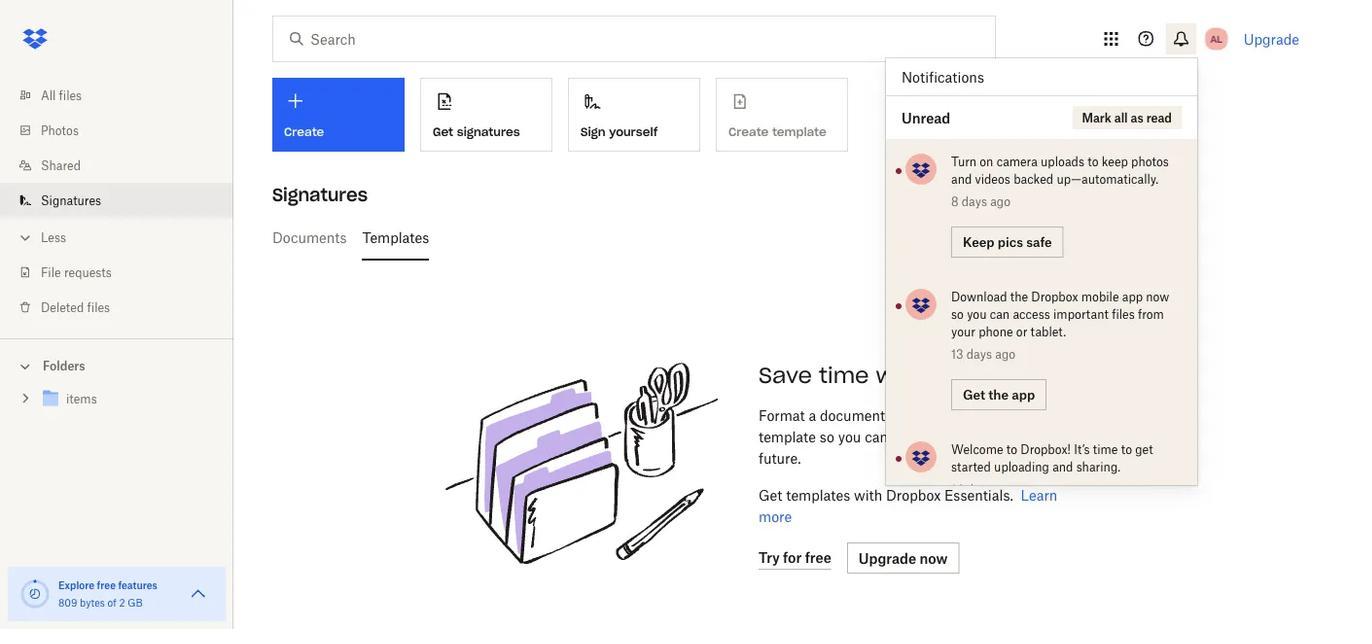 Task type: vqa. For each thing, say whether or not it's contained in the screenshot.
the bottommost 'app'
yes



Task type: describe. For each thing, give the bounding box(es) containing it.
app inside download the dropbox mobile app now so you can access important files from your phone or tablet. 13 days ago
[[1123, 289, 1143, 304]]

deleted files
[[41, 300, 110, 315]]

your
[[952, 325, 976, 339]]

time inside welcome to dropbox! it's time to get started uploading and sharing. 14 days ago
[[1094, 442, 1119, 457]]

gb
[[128, 597, 143, 609]]

ago inside download the dropbox mobile app now so you can access important files from your phone or tablet. 13 days ago
[[996, 347, 1016, 362]]

keep
[[1102, 154, 1129, 169]]

8
[[952, 194, 959, 209]]

templates
[[362, 229, 429, 246]]

important
[[1054, 307, 1109, 322]]

get inside format a document once, then save it as a template so you can get it signed again in the future.
[[892, 429, 913, 445]]

learn
[[1021, 487, 1058, 504]]

read
[[1147, 110, 1173, 125]]

mobile
[[1082, 289, 1120, 304]]

to inside the "turn on camera uploads to keep photos and videos backed up—automatically. 8 days ago"
[[1088, 154, 1099, 169]]

days for welcome to dropbox! it's time to get started uploading and sharing. 14 days ago
[[967, 482, 992, 497]]

from
[[1138, 307, 1165, 322]]

document
[[820, 407, 886, 424]]

and inside welcome to dropbox! it's time to get started uploading and sharing. 14 days ago
[[1053, 460, 1074, 474]]

and inside the "turn on camera uploads to keep photos and videos backed up—automatically. 8 days ago"
[[952, 172, 972, 186]]

ago for to
[[996, 482, 1016, 497]]

documents
[[272, 229, 347, 246]]

turn
[[952, 154, 977, 169]]

dropbox image
[[16, 19, 54, 58]]

welcome
[[952, 442, 1004, 457]]

phone
[[979, 325, 1014, 339]]

the for download
[[1011, 289, 1029, 304]]

get for get the app
[[963, 387, 986, 403]]

keep pics safe
[[963, 235, 1053, 250]]

less
[[41, 230, 66, 245]]

get for get signatures
[[433, 124, 454, 139]]

videos
[[976, 172, 1011, 186]]

get signatures button
[[420, 78, 553, 152]]

photos
[[1132, 154, 1170, 169]]

format
[[759, 407, 805, 424]]

13
[[952, 347, 964, 362]]

0 horizontal spatial time
[[819, 362, 870, 389]]

again
[[976, 429, 1011, 445]]

1 vertical spatial templates
[[786, 487, 851, 504]]

folders button
[[0, 351, 234, 380]]

photos link
[[16, 113, 234, 148]]

once,
[[889, 407, 923, 424]]

tablet.
[[1031, 325, 1067, 339]]

pics
[[998, 235, 1024, 250]]

get for get templates with dropbox essentials.
[[759, 487, 783, 504]]

now
[[1147, 289, 1170, 304]]

mark
[[1082, 110, 1112, 125]]

1 vertical spatial dropbox
[[886, 487, 941, 504]]

files for all files
[[59, 88, 82, 103]]

you inside format a document once, then save it as a template so you can get it signed again in the future.
[[839, 429, 862, 445]]

dropbox inside download the dropbox mobile app now so you can access important files from your phone or tablet. 13 days ago
[[1032, 289, 1079, 304]]

sharing.
[[1077, 460, 1121, 474]]

upgrade
[[1244, 31, 1300, 47]]

14
[[952, 482, 964, 497]]

deleted files link
[[16, 290, 234, 325]]

save time with templates
[[759, 362, 1044, 389]]

backed
[[1014, 172, 1054, 186]]

sign yourself
[[581, 124, 658, 139]]

dropbox!
[[1021, 442, 1071, 457]]

get signatures
[[433, 124, 520, 139]]

explore free features 809 bytes of 2 gb
[[58, 579, 158, 609]]

2
[[119, 597, 125, 609]]

learn more
[[759, 487, 1058, 525]]

mark all as read button
[[1073, 106, 1182, 129]]

all files
[[41, 88, 82, 103]]

of
[[108, 597, 117, 609]]

mark all as read
[[1082, 110, 1173, 125]]

signatures link
[[16, 183, 234, 218]]

shared link
[[16, 148, 234, 183]]

you inside download the dropbox mobile app now so you can access important files from your phone or tablet. 13 days ago
[[967, 307, 987, 322]]

save
[[759, 362, 813, 389]]

access
[[1013, 307, 1051, 322]]

then
[[927, 407, 956, 424]]

shared
[[41, 158, 81, 173]]

safe
[[1027, 235, 1053, 250]]

so inside format a document once, then save it as a template so you can get it signed again in the future.
[[820, 429, 835, 445]]

keep pics safe button
[[952, 227, 1064, 258]]

on
[[980, 154, 994, 169]]

in
[[1015, 429, 1027, 445]]

quota usage element
[[19, 579, 51, 610]]

keep
[[963, 235, 995, 250]]

explore
[[58, 579, 95, 592]]

uploading
[[995, 460, 1050, 474]]

signatures inside "list item"
[[41, 193, 101, 208]]

the for get
[[989, 387, 1009, 403]]

can inside format a document once, then save it as a template so you can get it signed again in the future.
[[865, 429, 888, 445]]

features
[[118, 579, 158, 592]]

ago for on
[[991, 194, 1011, 209]]

free
[[97, 579, 116, 592]]

all
[[41, 88, 56, 103]]

0 horizontal spatial to
[[1007, 442, 1018, 457]]

signed
[[929, 429, 972, 445]]



Task type: locate. For each thing, give the bounding box(es) containing it.
0 horizontal spatial it
[[917, 429, 925, 445]]

signatures up documents
[[272, 183, 368, 206]]

with for time
[[876, 362, 924, 389]]

get inside welcome to dropbox! it's time to get started uploading and sharing. 14 days ago
[[1136, 442, 1154, 457]]

sign yourself button
[[568, 78, 701, 152]]

templates tab
[[362, 214, 429, 261]]

more
[[759, 508, 792, 525]]

days for turn on camera uploads to keep photos and videos backed up—automatically. 8 days ago
[[962, 194, 988, 209]]

0 horizontal spatial app
[[1012, 387, 1036, 403]]

0 vertical spatial with
[[876, 362, 924, 389]]

1 vertical spatial ago
[[996, 347, 1016, 362]]

signatures list item
[[0, 183, 234, 218]]

days right the 14
[[967, 482, 992, 497]]

1 vertical spatial as
[[1004, 407, 1019, 424]]

0 horizontal spatial you
[[839, 429, 862, 445]]

documents tab
[[272, 214, 347, 261]]

1 vertical spatial with
[[854, 487, 883, 504]]

2 vertical spatial get
[[759, 487, 783, 504]]

1 vertical spatial app
[[1012, 387, 1036, 403]]

0 vertical spatial and
[[952, 172, 972, 186]]

welcome to dropbox! it's time to get started uploading and sharing. 14 days ago
[[952, 442, 1154, 497]]

0 vertical spatial dropbox
[[1032, 289, 1079, 304]]

0 horizontal spatial and
[[952, 172, 972, 186]]

the inside download the dropbox mobile app now so you can access important files from your phone or tablet. 13 days ago
[[1011, 289, 1029, 304]]

bytes
[[80, 597, 105, 609]]

as inside button
[[1131, 110, 1144, 125]]

it's
[[1075, 442, 1090, 457]]

get down 'once,'
[[892, 429, 913, 445]]

dropbox left the 14
[[886, 487, 941, 504]]

so down document
[[820, 429, 835, 445]]

0 horizontal spatial the
[[989, 387, 1009, 403]]

0 horizontal spatial a
[[809, 407, 817, 424]]

time
[[819, 362, 870, 389], [1094, 442, 1119, 457]]

days right 13
[[967, 347, 992, 362]]

1 horizontal spatial templates
[[931, 362, 1044, 389]]

you
[[967, 307, 987, 322], [839, 429, 862, 445]]

ago inside the "turn on camera uploads to keep photos and videos backed up—automatically. 8 days ago"
[[991, 194, 1011, 209]]

and down turn
[[952, 172, 972, 186]]

0 vertical spatial you
[[967, 307, 987, 322]]

0 horizontal spatial get
[[892, 429, 913, 445]]

time up sharing.
[[1094, 442, 1119, 457]]

upgrade link
[[1244, 31, 1300, 47]]

app
[[1123, 289, 1143, 304], [1012, 387, 1036, 403]]

0 horizontal spatial signatures
[[41, 193, 101, 208]]

so
[[952, 307, 964, 322], [820, 429, 835, 445]]

app inside button
[[1012, 387, 1036, 403]]

days right the 8
[[962, 194, 988, 209]]

turn on camera uploads to keep photos and videos backed up—automatically. 8 days ago
[[952, 154, 1170, 209]]

ago down phone on the bottom right
[[996, 347, 1016, 362]]

with for templates
[[854, 487, 883, 504]]

or
[[1017, 325, 1028, 339]]

1 vertical spatial time
[[1094, 442, 1119, 457]]

0 vertical spatial it
[[992, 407, 1001, 424]]

can up phone on the bottom right
[[990, 307, 1010, 322]]

list
[[0, 66, 234, 339]]

so inside download the dropbox mobile app now so you can access important files from your phone or tablet. 13 days ago
[[952, 307, 964, 322]]

requests
[[64, 265, 112, 280]]

the inside button
[[989, 387, 1009, 403]]

started
[[952, 460, 991, 474]]

1 horizontal spatial get
[[759, 487, 783, 504]]

the right in
[[1031, 429, 1052, 445]]

1 a from the left
[[809, 407, 817, 424]]

future.
[[759, 450, 801, 467]]

0 horizontal spatial files
[[59, 88, 82, 103]]

format a document once, then save it as a template so you can get it signed again in the future.
[[759, 407, 1052, 467]]

with
[[876, 362, 924, 389], [854, 487, 883, 504]]

1 vertical spatial the
[[989, 387, 1009, 403]]

2 vertical spatial the
[[1031, 429, 1052, 445]]

files inside download the dropbox mobile app now so you can access important files from your phone or tablet. 13 days ago
[[1112, 307, 1135, 322]]

app left "now"
[[1123, 289, 1143, 304]]

1 vertical spatial and
[[1053, 460, 1074, 474]]

the inside format a document once, then save it as a template so you can get it signed again in the future.
[[1031, 429, 1052, 445]]

files left from
[[1112, 307, 1135, 322]]

the up again
[[989, 387, 1009, 403]]

to up uploading
[[1007, 442, 1018, 457]]

all files link
[[16, 78, 234, 113]]

file requests
[[41, 265, 112, 280]]

with down format a document once, then save it as a template so you can get it signed again in the future.
[[854, 487, 883, 504]]

it
[[992, 407, 1001, 424], [917, 429, 925, 445]]

0 vertical spatial the
[[1011, 289, 1029, 304]]

download the dropbox mobile app now so you can access important files from your phone or tablet. 13 days ago
[[952, 289, 1170, 362]]

list containing all files
[[0, 66, 234, 339]]

get right the it's
[[1136, 442, 1154, 457]]

sign
[[581, 124, 606, 139]]

tab list containing documents
[[272, 214, 1292, 261]]

download
[[952, 289, 1008, 304]]

signatures
[[457, 124, 520, 139]]

ago
[[991, 194, 1011, 209], [996, 347, 1016, 362], [996, 482, 1016, 497]]

1 horizontal spatial and
[[1053, 460, 1074, 474]]

camera
[[997, 154, 1038, 169]]

0 vertical spatial templates
[[931, 362, 1044, 389]]

the
[[1011, 289, 1029, 304], [989, 387, 1009, 403], [1031, 429, 1052, 445]]

809
[[58, 597, 77, 609]]

days inside the "turn on camera uploads to keep photos and videos backed up—automatically. 8 days ago"
[[962, 194, 988, 209]]

days inside download the dropbox mobile app now so you can access important files from your phone or tablet. 13 days ago
[[967, 347, 992, 362]]

0 horizontal spatial so
[[820, 429, 835, 445]]

less image
[[16, 228, 35, 248]]

templates down 13
[[931, 362, 1044, 389]]

get
[[892, 429, 913, 445], [1136, 442, 1154, 457]]

as inside format a document once, then save it as a template so you can get it signed again in the future.
[[1004, 407, 1019, 424]]

a right format
[[809, 407, 817, 424]]

2 vertical spatial days
[[967, 482, 992, 497]]

ago down uploading
[[996, 482, 1016, 497]]

to
[[1088, 154, 1099, 169], [1007, 442, 1018, 457], [1122, 442, 1133, 457]]

files inside all files 'link'
[[59, 88, 82, 103]]

get the app
[[963, 387, 1036, 403]]

0 horizontal spatial as
[[1004, 407, 1019, 424]]

0 vertical spatial can
[[990, 307, 1010, 322]]

2 horizontal spatial get
[[963, 387, 986, 403]]

1 vertical spatial you
[[839, 429, 862, 445]]

1 vertical spatial so
[[820, 429, 835, 445]]

1 vertical spatial it
[[917, 429, 925, 445]]

folders
[[43, 359, 85, 374]]

files right all
[[59, 88, 82, 103]]

1 horizontal spatial a
[[1023, 407, 1030, 424]]

templates
[[931, 362, 1044, 389], [786, 487, 851, 504]]

all
[[1115, 110, 1128, 125]]

files for deleted files
[[87, 300, 110, 315]]

tab list
[[272, 214, 1292, 261]]

deleted
[[41, 300, 84, 315]]

1 horizontal spatial it
[[992, 407, 1001, 424]]

get up more
[[759, 487, 783, 504]]

as up in
[[1004, 407, 1019, 424]]

2 horizontal spatial to
[[1122, 442, 1133, 457]]

files inside deleted files link
[[87, 300, 110, 315]]

ago down videos
[[991, 194, 1011, 209]]

you down document
[[839, 429, 862, 445]]

to right the it's
[[1122, 442, 1133, 457]]

and down dropbox!
[[1053, 460, 1074, 474]]

1 horizontal spatial so
[[952, 307, 964, 322]]

1 horizontal spatial to
[[1088, 154, 1099, 169]]

1 horizontal spatial app
[[1123, 289, 1143, 304]]

save
[[960, 407, 988, 424]]

download the dropbox mobile app now so you can access important files from your phone or tablet. button
[[952, 288, 1178, 341]]

uploads
[[1041, 154, 1085, 169]]

you down download
[[967, 307, 987, 322]]

it down 'once,'
[[917, 429, 925, 445]]

a
[[809, 407, 817, 424], [1023, 407, 1030, 424]]

0 horizontal spatial dropbox
[[886, 487, 941, 504]]

get the app button
[[952, 380, 1047, 411]]

dropbox up access
[[1032, 289, 1079, 304]]

and
[[952, 172, 972, 186], [1053, 460, 1074, 474]]

1 vertical spatial days
[[967, 347, 992, 362]]

app up in
[[1012, 387, 1036, 403]]

0 vertical spatial app
[[1123, 289, 1143, 304]]

can down document
[[865, 429, 888, 445]]

0 vertical spatial days
[[962, 194, 988, 209]]

yourself
[[609, 124, 658, 139]]

unread
[[902, 109, 951, 126]]

1 horizontal spatial get
[[1136, 442, 1154, 457]]

2 horizontal spatial the
[[1031, 429, 1052, 445]]

0 vertical spatial ago
[[991, 194, 1011, 209]]

1 horizontal spatial as
[[1131, 110, 1144, 125]]

0 vertical spatial time
[[819, 362, 870, 389]]

time up document
[[819, 362, 870, 389]]

1 horizontal spatial time
[[1094, 442, 1119, 457]]

0 horizontal spatial get
[[433, 124, 454, 139]]

signatures
[[272, 183, 368, 206], [41, 193, 101, 208]]

with up 'once,'
[[876, 362, 924, 389]]

0 horizontal spatial can
[[865, 429, 888, 445]]

get templates with dropbox essentials.
[[759, 487, 1014, 504]]

signatures down shared in the top left of the page
[[41, 193, 101, 208]]

get up save
[[963, 387, 986, 403]]

1 vertical spatial can
[[865, 429, 888, 445]]

1 horizontal spatial signatures
[[272, 183, 368, 206]]

to left keep
[[1088, 154, 1099, 169]]

1 horizontal spatial you
[[967, 307, 987, 322]]

file
[[41, 265, 61, 280]]

1 horizontal spatial the
[[1011, 289, 1029, 304]]

0 vertical spatial so
[[952, 307, 964, 322]]

up—automatically.
[[1057, 172, 1159, 186]]

essentials.
[[945, 487, 1014, 504]]

notifications
[[902, 69, 985, 85]]

1 horizontal spatial files
[[87, 300, 110, 315]]

2 horizontal spatial files
[[1112, 307, 1135, 322]]

a up in
[[1023, 407, 1030, 424]]

can inside download the dropbox mobile app now so you can access important files from your phone or tablet. 13 days ago
[[990, 307, 1010, 322]]

so up your
[[952, 307, 964, 322]]

files right deleted
[[87, 300, 110, 315]]

0 vertical spatial as
[[1131, 110, 1144, 125]]

welcome to dropbox! it's time to get started uploading and sharing. button
[[952, 441, 1178, 476]]

1 vertical spatial get
[[963, 387, 986, 403]]

0 horizontal spatial templates
[[786, 487, 851, 504]]

template
[[759, 429, 816, 445]]

it down get the app at the right
[[992, 407, 1001, 424]]

2 vertical spatial ago
[[996, 482, 1016, 497]]

ago inside welcome to dropbox! it's time to get started uploading and sharing. 14 days ago
[[996, 482, 1016, 497]]

as right all
[[1131, 110, 1144, 125]]

1 horizontal spatial dropbox
[[1032, 289, 1079, 304]]

2 a from the left
[[1023, 407, 1030, 424]]

files
[[59, 88, 82, 103], [87, 300, 110, 315], [1112, 307, 1135, 322]]

get left signatures
[[433, 124, 454, 139]]

templates up more
[[786, 487, 851, 504]]

photos
[[41, 123, 79, 138]]

dropbox
[[1032, 289, 1079, 304], [886, 487, 941, 504]]

0 vertical spatial get
[[433, 124, 454, 139]]

days inside welcome to dropbox! it's time to get started uploading and sharing. 14 days ago
[[967, 482, 992, 497]]

file requests link
[[16, 255, 234, 290]]

turn on camera uploads to keep photos and videos backed up—automatically. button
[[952, 153, 1178, 188]]

the up access
[[1011, 289, 1029, 304]]

learn more link
[[759, 487, 1058, 525]]

1 horizontal spatial can
[[990, 307, 1010, 322]]



